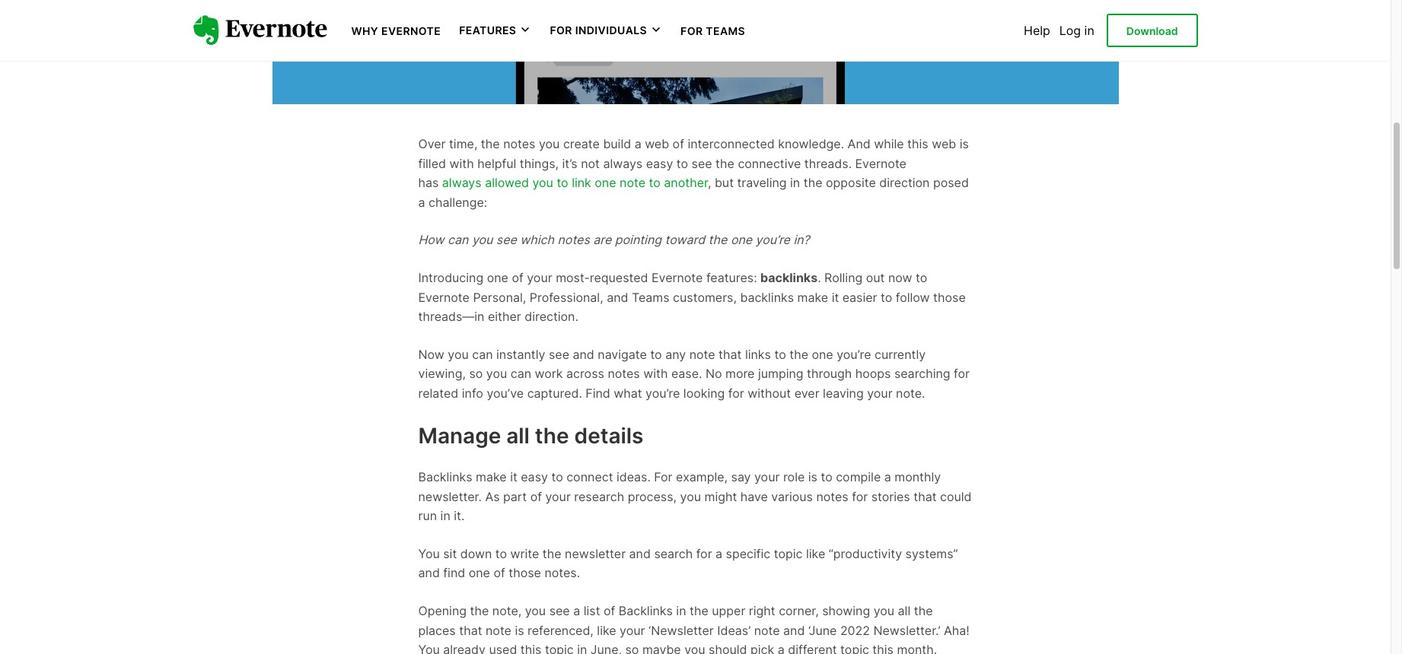 Task type: locate. For each thing, give the bounding box(es) containing it.
backlinks
[[761, 270, 818, 286], [740, 290, 794, 305]]

log
[[1060, 23, 1081, 38]]

1 vertical spatial with
[[644, 367, 668, 382]]

to inside over time, the notes you create build a web of interconnected knowledge. and while this web is filled with helpful things, it's not always easy to see the connective threads. evernote has
[[677, 156, 688, 171]]

now
[[889, 270, 913, 286]]

is right role
[[808, 470, 818, 485]]

0 horizontal spatial with
[[450, 156, 474, 171]]

2 horizontal spatial this
[[908, 136, 929, 152]]

1 vertical spatial you're
[[837, 347, 871, 362]]

the inside you sit down to write the newsletter and search for a specific topic like "productivity systems" and find one of those notes.
[[543, 547, 562, 562]]

1 vertical spatial like
[[597, 623, 616, 639]]

1 horizontal spatial all
[[898, 604, 911, 619]]

so up info
[[469, 367, 483, 382]]

of inside you sit down to write the newsletter and search for a specific topic like "productivity systems" and find one of those notes.
[[494, 566, 505, 581]]

showing
[[823, 604, 870, 619]]

1 horizontal spatial with
[[644, 367, 668, 382]]

all inside opening the note, you see a list of backlinks in the upper right corner, showing you all the places that note is referenced, like your 'newsletter ideas' note and 'june 2022 newsletter.' aha! you already used this topic in june, so maybe you should pick a different topic this mont
[[898, 604, 911, 619]]

you
[[418, 547, 440, 562], [418, 643, 440, 655]]

1 vertical spatial make
[[476, 470, 507, 485]]

to inside you sit down to write the newsletter and search for a specific topic like "productivity systems" and find one of those notes.
[[496, 547, 507, 562]]

topic down referenced, on the bottom left of the page
[[545, 643, 574, 655]]

0 vertical spatial with
[[450, 156, 474, 171]]

1 horizontal spatial backlinks
[[619, 604, 673, 619]]

help link
[[1024, 23, 1051, 38]]

2 horizontal spatial can
[[511, 367, 532, 382]]

with inside over time, the notes you create build a web of interconnected knowledge. and while this web is filled with helpful things, it's not always easy to see the connective threads. evernote has
[[450, 156, 474, 171]]

1 vertical spatial easy
[[521, 470, 548, 485]]

0 horizontal spatial so
[[469, 367, 483, 382]]

see left which
[[496, 233, 517, 248]]

1 vertical spatial all
[[898, 604, 911, 619]]

your inside opening the note, you see a list of backlinks in the upper right corner, showing you all the places that note is referenced, like your 'newsletter ideas' note and 'june 2022 newsletter.' aha! you already used this topic in june, so maybe you should pick a different topic this mont
[[620, 623, 645, 639]]

2 you from the top
[[418, 643, 440, 655]]

for
[[954, 367, 970, 382], [729, 386, 745, 401], [852, 489, 868, 505], [696, 547, 712, 562]]

you're left in?
[[756, 233, 790, 248]]

with inside now you can instantly see and navigate to any note that links to the one you're currently viewing, so you can work across notes with ease. no more jumping through hoops searching for related info you've captured. find what you're looking for without ever leaving your note.
[[644, 367, 668, 382]]

you left the sit
[[418, 547, 440, 562]]

in inside the backlinks make it easy to connect ideas. for example, say your role is to compile a monthly newsletter. as part of your research process, you might have various notes for stories that could run in it.
[[441, 509, 451, 524]]

0 horizontal spatial topic
[[545, 643, 574, 655]]

1 vertical spatial teams
[[632, 290, 670, 305]]

1 vertical spatial is
[[808, 470, 818, 485]]

to left write
[[496, 547, 507, 562]]

manage all the details
[[418, 423, 644, 449]]

can right how
[[448, 233, 469, 248]]

direction
[[880, 175, 930, 191]]

you're
[[756, 233, 790, 248], [837, 347, 871, 362], [646, 386, 680, 401]]

and left search
[[629, 547, 651, 562]]

customers,
[[673, 290, 737, 305]]

always allowed you to link one note to another
[[442, 175, 708, 191]]

1 vertical spatial backlinks
[[619, 604, 673, 619]]

1 vertical spatial that
[[914, 489, 937, 505]]

for inside "link"
[[681, 24, 703, 37]]

1 horizontal spatial those
[[934, 290, 966, 305]]

links
[[745, 347, 771, 362]]

evernote up customers,
[[652, 270, 703, 286]]

notes inside over time, the notes you create build a web of interconnected knowledge. and while this web is filled with helpful things, it's not always easy to see the connective threads. evernote has
[[503, 136, 536, 152]]

note
[[620, 175, 646, 191], [690, 347, 715, 362], [486, 623, 512, 639], [754, 623, 780, 639]]

see inside opening the note, you see a list of backlinks in the upper right corner, showing you all the places that note is referenced, like your 'newsletter ideas' note and 'june 2022 newsletter.' aha! you already used this topic in june, so maybe you should pick a different topic this mont
[[550, 604, 570, 619]]

0 vertical spatial backlinks
[[418, 470, 473, 485]]

you inside opening the note, you see a list of backlinks in the upper right corner, showing you all the places that note is referenced, like your 'newsletter ideas' note and 'june 2022 newsletter.' aha! you already used this topic in june, so maybe you should pick a different topic this mont
[[418, 643, 440, 655]]

1 horizontal spatial like
[[806, 547, 826, 562]]

those right follow
[[934, 290, 966, 305]]

your down hoops at the right
[[867, 386, 893, 401]]

0 vertical spatial can
[[448, 233, 469, 248]]

the inside now you can instantly see and navigate to any note that links to the one you're currently viewing, so you can work across notes with ease. no more jumping through hoops searching for related info you've captured. find what you're looking for without ever leaving your note.
[[790, 347, 809, 362]]

0 horizontal spatial all
[[507, 423, 530, 449]]

newsletter
[[565, 547, 626, 562]]

notes down the compile on the right
[[817, 489, 849, 505]]

1 horizontal spatial that
[[719, 347, 742, 362]]

0 vertical spatial you're
[[756, 233, 790, 248]]

for inside you sit down to write the newsletter and search for a specific topic like "productivity systems" and find one of those notes.
[[696, 547, 712, 562]]

to left "another" on the top of the page
[[649, 175, 661, 191]]

this right while in the top of the page
[[908, 136, 929, 152]]

web
[[645, 136, 669, 152], [932, 136, 957, 152]]

can left instantly
[[472, 347, 493, 362]]

as
[[485, 489, 500, 505]]

0 vertical spatial so
[[469, 367, 483, 382]]

threads—in
[[418, 309, 485, 325]]

for down more
[[729, 386, 745, 401]]

all
[[507, 423, 530, 449], [898, 604, 911, 619]]

1 vertical spatial you
[[418, 643, 440, 655]]

referenced,
[[528, 623, 594, 639]]

1 horizontal spatial can
[[472, 347, 493, 362]]

write
[[511, 547, 539, 562]]

ever
[[795, 386, 820, 401]]

see up referenced, on the bottom left of the page
[[550, 604, 570, 619]]

see up work
[[549, 347, 570, 362]]

in right log
[[1085, 23, 1095, 38]]

the left note,
[[470, 604, 489, 619]]

the up "jumping" on the right bottom of the page
[[790, 347, 809, 362]]

is down note,
[[515, 623, 524, 639]]

1 horizontal spatial so
[[626, 643, 639, 655]]

a inside you sit down to write the newsletter and search for a specific topic like "productivity systems" and find one of those notes.
[[716, 547, 723, 562]]

all down you've
[[507, 423, 530, 449]]

0 horizontal spatial for
[[550, 24, 572, 37]]

features button
[[459, 23, 532, 38]]

in
[[1085, 23, 1095, 38], [790, 175, 800, 191], [441, 509, 451, 524], [676, 604, 686, 619], [577, 643, 587, 655]]

with
[[450, 156, 474, 171], [644, 367, 668, 382]]

the inside , but traveling in the opposite direction posed a challenge:
[[804, 175, 823, 191]]

0 vertical spatial make
[[798, 290, 829, 305]]

backlinks make it easy to connect ideas. for example, say your role is to compile a monthly newsletter. as part of your research process, you might have various notes for stories that could run in it.
[[418, 470, 972, 524]]

follow
[[896, 290, 930, 305]]

1 you from the top
[[418, 547, 440, 562]]

you down the 'newsletter
[[685, 643, 706, 655]]

1 horizontal spatial make
[[798, 290, 829, 305]]

this inside over time, the notes you create build a web of interconnected knowledge. and while this web is filled with helpful things, it's not always easy to see the connective threads. evernote has
[[908, 136, 929, 152]]

backlinks up the 'newsletter
[[619, 604, 673, 619]]

things,
[[520, 156, 559, 171]]

backlinks up newsletter.
[[418, 470, 473, 485]]

note inside now you can instantly see and navigate to any note that links to the one you're currently viewing, so you can work across notes with ease. no more jumping through hoops searching for related info you've captured. find what you're looking for without ever leaving your note.
[[690, 347, 715, 362]]

2 vertical spatial that
[[459, 623, 482, 639]]

0 horizontal spatial that
[[459, 623, 482, 639]]

threads.
[[805, 156, 852, 171]]

0 vertical spatial is
[[960, 136, 969, 152]]

june,
[[591, 643, 622, 655]]

teams inside . rolling out now to evernote personal, professional, and teams customers, backlinks make it easier to follow those threads—in either direction.
[[632, 290, 670, 305]]

1 horizontal spatial teams
[[706, 24, 746, 37]]

.
[[818, 270, 821, 286]]

introducing
[[418, 270, 484, 286]]

1 horizontal spatial always
[[603, 156, 643, 171]]

1 horizontal spatial is
[[808, 470, 818, 485]]

various
[[772, 489, 813, 505]]

for individuals
[[550, 24, 647, 37]]

2 horizontal spatial for
[[681, 24, 703, 37]]

0 vertical spatial those
[[934, 290, 966, 305]]

1 vertical spatial can
[[472, 347, 493, 362]]

backlinks
[[418, 470, 473, 485], [619, 604, 673, 619]]

1 vertical spatial so
[[626, 643, 639, 655]]

0 horizontal spatial backlinks
[[418, 470, 473, 485]]

0 vertical spatial that
[[719, 347, 742, 362]]

one down down
[[469, 566, 490, 581]]

1 horizontal spatial it
[[832, 290, 839, 305]]

with down any
[[644, 367, 668, 382]]

for inside the backlinks make it easy to connect ideas. for example, say your role is to compile a monthly newsletter. as part of your research process, you might have various notes for stories that could run in it.
[[654, 470, 673, 485]]

1 horizontal spatial easy
[[646, 156, 673, 171]]

opening the note, you see a list of backlinks in the upper right corner, showing you all the places that note is referenced, like your 'newsletter ideas' note and 'june 2022 newsletter.' aha! you already used this topic in june, so maybe you should pick a different topic this mont
[[418, 604, 970, 655]]

that inside opening the note, you see a list of backlinks in the upper right corner, showing you all the places that note is referenced, like your 'newsletter ideas' note and 'june 2022 newsletter.' aha! you already used this topic in june, so maybe you should pick a different topic this mont
[[459, 623, 482, 639]]

and left find
[[418, 566, 440, 581]]

easy inside over time, the notes you create build a web of interconnected knowledge. and while this web is filled with helpful things, it's not always easy to see the connective threads. evernote has
[[646, 156, 673, 171]]

in down connective
[[790, 175, 800, 191]]

for inside the backlinks make it easy to connect ideas. for example, say your role is to compile a monthly newsletter. as part of your research process, you might have various notes for stories that could run in it.
[[852, 489, 868, 505]]

and up across
[[573, 347, 595, 362]]

0 horizontal spatial is
[[515, 623, 524, 639]]

2 vertical spatial can
[[511, 367, 532, 382]]

a down has
[[418, 195, 425, 210]]

web right build
[[645, 136, 669, 152]]

0 vertical spatial backlinks
[[761, 270, 818, 286]]

0 horizontal spatial web
[[645, 136, 669, 152]]

have
[[741, 489, 768, 505]]

notes down "navigate"
[[608, 367, 640, 382]]

that up more
[[719, 347, 742, 362]]

'june
[[809, 623, 837, 639]]

those down write
[[509, 566, 541, 581]]

2 vertical spatial is
[[515, 623, 524, 639]]

so inside now you can instantly see and navigate to any note that links to the one you're currently viewing, so you can work across notes with ease. no more jumping through hoops searching for related info you've captured. find what you're looking for without ever leaving your note.
[[469, 367, 483, 382]]

for teams
[[681, 24, 746, 37]]

2 horizontal spatial that
[[914, 489, 937, 505]]

for for for teams
[[681, 24, 703, 37]]

this down newsletter.'
[[873, 643, 894, 655]]

knowledge.
[[778, 136, 845, 152]]

to left any
[[651, 347, 662, 362]]

backlinks down features:
[[740, 290, 794, 305]]

0 horizontal spatial can
[[448, 233, 469, 248]]

0 horizontal spatial it
[[510, 470, 518, 485]]

topic down 2022
[[841, 643, 870, 655]]

this right used
[[521, 643, 542, 655]]

, but traveling in the opposite direction posed a challenge:
[[418, 175, 969, 210]]

2 horizontal spatial topic
[[841, 643, 870, 655]]

like inside you sit down to write the newsletter and search for a specific topic like "productivity systems" and find one of those notes.
[[806, 547, 826, 562]]

and
[[848, 136, 871, 152]]

1 horizontal spatial you're
[[756, 233, 790, 248]]

most-
[[556, 270, 590, 286]]

navigate
[[598, 347, 647, 362]]

research
[[574, 489, 625, 505]]

why evernote link
[[351, 23, 441, 38]]

with down time,
[[450, 156, 474, 171]]

traveling
[[737, 175, 787, 191]]

and down "introducing one of your most-requested evernote features: backlinks"
[[607, 290, 629, 305]]

0 horizontal spatial make
[[476, 470, 507, 485]]

0 horizontal spatial easy
[[521, 470, 548, 485]]

the up notes.
[[543, 547, 562, 562]]

in inside , but traveling in the opposite direction posed a challenge:
[[790, 175, 800, 191]]

easy inside the backlinks make it easy to connect ideas. for example, say your role is to compile a monthly newsletter. as part of your research process, you might have various notes for stories that could run in it.
[[521, 470, 548, 485]]

web up "posed"
[[932, 136, 957, 152]]

so right june,
[[626, 643, 639, 655]]

in?
[[794, 233, 810, 248]]

but
[[715, 175, 734, 191]]

to up "another" on the top of the page
[[677, 156, 688, 171]]

0 vertical spatial always
[[603, 156, 643, 171]]

a left specific
[[716, 547, 723, 562]]

always up challenge: on the top left
[[442, 175, 482, 191]]

1 vertical spatial those
[[509, 566, 541, 581]]

make down "."
[[798, 290, 829, 305]]

notes up things,
[[503, 136, 536, 152]]

like
[[806, 547, 826, 562], [597, 623, 616, 639]]

1 horizontal spatial for
[[654, 470, 673, 485]]

topic
[[774, 547, 803, 562], [545, 643, 574, 655], [841, 643, 870, 655]]

always down build
[[603, 156, 643, 171]]

backlinks down in?
[[761, 270, 818, 286]]

of up note,
[[494, 566, 505, 581]]

of right list
[[604, 604, 615, 619]]

one inside now you can instantly see and navigate to any note that links to the one you're currently viewing, so you can work across notes with ease. no more jumping through hoops searching for related info you've captured. find what you're looking for without ever leaving your note.
[[812, 347, 834, 362]]

note up used
[[486, 623, 512, 639]]

you down example,
[[680, 489, 701, 505]]

0 vertical spatial all
[[507, 423, 530, 449]]

evernote inside over time, the notes you create build a web of interconnected knowledge. and while this web is filled with helpful things, it's not always easy to see the connective threads. evernote has
[[856, 156, 907, 171]]

that inside the backlinks make it easy to connect ideas. for example, say your role is to compile a monthly newsletter. as part of your research process, you might have various notes for stories that could run in it.
[[914, 489, 937, 505]]

filled
[[418, 156, 446, 171]]

you're up hoops at the right
[[837, 347, 871, 362]]

0 vertical spatial easy
[[646, 156, 673, 171]]

note down build
[[620, 175, 646, 191]]

,
[[708, 175, 712, 191]]

1 vertical spatial it
[[510, 470, 518, 485]]

it up part
[[510, 470, 518, 485]]

notes
[[503, 136, 536, 152], [558, 233, 590, 248], [608, 367, 640, 382], [817, 489, 849, 505]]

easy up part
[[521, 470, 548, 485]]

0 horizontal spatial like
[[597, 623, 616, 639]]

those inside you sit down to write the newsletter and search for a specific topic like "productivity systems" and find one of those notes.
[[509, 566, 541, 581]]

ease.
[[672, 367, 702, 382]]

0 vertical spatial teams
[[706, 24, 746, 37]]

0 horizontal spatial always
[[442, 175, 482, 191]]

download link
[[1107, 14, 1198, 47]]

find
[[443, 566, 465, 581]]

and inside . rolling out now to evernote personal, professional, and teams customers, backlinks make it easier to follow those threads—in either direction.
[[607, 290, 629, 305]]

0 horizontal spatial you're
[[646, 386, 680, 401]]

make
[[798, 290, 829, 305], [476, 470, 507, 485]]

and down corner,
[[784, 623, 805, 639]]

1 horizontal spatial topic
[[774, 547, 803, 562]]

of up "another" on the top of the page
[[673, 136, 685, 152]]

link
[[572, 175, 592, 191]]

personal,
[[473, 290, 526, 305]]

0 vertical spatial like
[[806, 547, 826, 562]]

all up newsletter.'
[[898, 604, 911, 619]]

for inside button
[[550, 24, 572, 37]]

note up pick
[[754, 623, 780, 639]]

0 horizontal spatial those
[[509, 566, 541, 581]]

2 horizontal spatial is
[[960, 136, 969, 152]]

to left connect
[[552, 470, 563, 485]]

1 vertical spatial backlinks
[[740, 290, 794, 305]]

it down rolling
[[832, 290, 839, 305]]

for right search
[[696, 547, 712, 562]]

like up june,
[[597, 623, 616, 639]]

backlinks inside the backlinks make it easy to connect ideas. for example, say your role is to compile a monthly newsletter. as part of your research process, you might have various notes for stories that could run in it.
[[418, 470, 473, 485]]

is inside over time, the notes you create build a web of interconnected knowledge. and while this web is filled with helpful things, it's not always easy to see the connective threads. evernote has
[[960, 136, 969, 152]]

systems"
[[906, 547, 958, 562]]

see inside over time, the notes you create build a web of interconnected knowledge. and while this web is filled with helpful things, it's not always easy to see the connective threads. evernote has
[[692, 156, 712, 171]]

make up as
[[476, 470, 507, 485]]

your up june,
[[620, 623, 645, 639]]

topic right specific
[[774, 547, 803, 562]]

teams inside "link"
[[706, 24, 746, 37]]

one inside you sit down to write the newsletter and search for a specific topic like "productivity systems" and find one of those notes.
[[469, 566, 490, 581]]

you've
[[487, 386, 524, 401]]

features:
[[707, 270, 757, 286]]

one up features:
[[731, 233, 752, 248]]

now
[[418, 347, 445, 362]]

list
[[584, 604, 600, 619]]

notes left are
[[558, 233, 590, 248]]

a right build
[[635, 136, 642, 152]]

helpful
[[478, 156, 517, 171]]

0 vertical spatial you
[[418, 547, 440, 562]]

0 vertical spatial it
[[832, 290, 839, 305]]

1 vertical spatial always
[[442, 175, 482, 191]]

2 horizontal spatial you're
[[837, 347, 871, 362]]

example,
[[676, 470, 728, 485]]

is up "posed"
[[960, 136, 969, 152]]

of inside opening the note, you see a list of backlinks in the upper right corner, showing you all the places that note is referenced, like your 'newsletter ideas' note and 'june 2022 newsletter.' aha! you already used this topic in june, so maybe you should pick a different topic this mont
[[604, 604, 615, 619]]

0 horizontal spatial teams
[[632, 290, 670, 305]]

and inside opening the note, you see a list of backlinks in the upper right corner, showing you all the places that note is referenced, like your 'newsletter ideas' note and 'june 2022 newsletter.' aha! you already used this topic in june, so maybe you should pick a different topic this mont
[[784, 623, 805, 639]]

for
[[550, 24, 572, 37], [681, 24, 703, 37], [654, 470, 673, 485]]

instantly
[[497, 347, 546, 362]]

find
[[586, 386, 611, 401]]

note up no at the right bottom of the page
[[690, 347, 715, 362]]

a up stories
[[885, 470, 891, 485]]

1 horizontal spatial web
[[932, 136, 957, 152]]

evernote down while in the top of the page
[[856, 156, 907, 171]]

make inside the backlinks make it easy to connect ideas. for example, say your role is to compile a monthly newsletter. as part of your research process, you might have various notes for stories that could run in it.
[[476, 470, 507, 485]]

a inside , but traveling in the opposite direction posed a challenge:
[[418, 195, 425, 210]]

see inside now you can instantly see and navigate to any note that links to the one you're currently viewing, so you can work across notes with ease. no more jumping through hoops searching for related info you've captured. find what you're looking for without ever leaving your note.
[[549, 347, 570, 362]]

specific
[[726, 547, 771, 562]]



Task type: vqa. For each thing, say whether or not it's contained in the screenshot.
the leftmost Learn
no



Task type: describe. For each thing, give the bounding box(es) containing it.
monthly
[[895, 470, 941, 485]]

time,
[[449, 136, 478, 152]]

like inside opening the note, you see a list of backlinks in the upper right corner, showing you all the places that note is referenced, like your 'newsletter ideas' note and 'june 2022 newsletter.' aha! you already used this topic in june, so maybe you should pick a different topic this mont
[[597, 623, 616, 639]]

ideas'
[[718, 623, 751, 639]]

"productivity
[[829, 547, 902, 562]]

the up helpful
[[481, 136, 500, 152]]

2 web from the left
[[932, 136, 957, 152]]

stories
[[872, 489, 911, 505]]

you inside the backlinks make it easy to connect ideas. for example, say your role is to compile a monthly newsletter. as part of your research process, you might have various notes for stories that could run in it.
[[680, 489, 701, 505]]

you down things,
[[533, 175, 554, 191]]

a inside over time, the notes you create build a web of interconnected knowledge. and while this web is filled with helpful things, it's not always easy to see the connective threads. evernote has
[[635, 136, 642, 152]]

in left june,
[[577, 643, 587, 655]]

compile
[[836, 470, 881, 485]]

why
[[351, 24, 379, 37]]

you up newsletter.'
[[874, 604, 895, 619]]

make inside . rolling out now to evernote personal, professional, and teams customers, backlinks make it easier to follow those threads—in either direction.
[[798, 290, 829, 305]]

it inside the backlinks make it easy to connect ideas. for example, say your role is to compile a monthly newsletter. as part of your research process, you might have various notes for stories that could run in it.
[[510, 470, 518, 485]]

to right now
[[916, 270, 928, 286]]

manage
[[418, 423, 501, 449]]

so inside opening the note, you see a list of backlinks in the upper right corner, showing you all the places that note is referenced, like your 'newsletter ideas' note and 'june 2022 newsletter.' aha! you already used this topic in june, so maybe you should pick a different topic this mont
[[626, 643, 639, 655]]

2 vertical spatial you're
[[646, 386, 680, 401]]

requested
[[590, 270, 648, 286]]

right
[[749, 604, 776, 619]]

direction.
[[525, 309, 579, 325]]

how
[[418, 233, 444, 248]]

say
[[731, 470, 751, 485]]

corner,
[[779, 604, 819, 619]]

the up newsletter.'
[[914, 604, 933, 619]]

searching
[[895, 367, 951, 382]]

of inside over time, the notes you create build a web of interconnected knowledge. and while this web is filled with helpful things, it's not always easy to see the connective threads. evernote has
[[673, 136, 685, 152]]

over time, the notes you create build a web of interconnected knowledge. and while this web is filled with helpful things, it's not always easy to see the connective threads. evernote has
[[418, 136, 969, 191]]

introducing one of your most-requested evernote features: backlinks
[[418, 270, 818, 286]]

individuals
[[575, 24, 647, 37]]

always inside over time, the notes you create build a web of interconnected knowledge. and while this web is filled with helpful things, it's not always easy to see the connective threads. evernote has
[[603, 156, 643, 171]]

upper
[[712, 604, 746, 619]]

used
[[489, 643, 517, 655]]

opposite
[[826, 175, 876, 191]]

topic inside you sit down to write the newsletter and search for a specific topic like "productivity systems" and find one of those notes.
[[774, 547, 803, 562]]

for individuals button
[[550, 23, 663, 38]]

always allowed you to link one note to another link
[[442, 175, 708, 191]]

backlinks inside . rolling out now to evernote personal, professional, and teams customers, backlinks make it easier to follow those threads—in either direction.
[[740, 290, 794, 305]]

posed
[[934, 175, 969, 191]]

aha!
[[944, 623, 970, 639]]

pointing
[[615, 233, 662, 248]]

log in
[[1060, 23, 1095, 38]]

the up the 'newsletter
[[690, 604, 709, 619]]

process,
[[628, 489, 677, 505]]

note.
[[896, 386, 926, 401]]

one right link
[[595, 175, 616, 191]]

to left link
[[557, 175, 569, 191]]

viewing,
[[418, 367, 466, 382]]

newsletter.'
[[874, 623, 941, 639]]

the down "captured."
[[535, 423, 569, 449]]

through
[[807, 367, 852, 382]]

you inside over time, the notes you create build a web of interconnected knowledge. and while this web is filled with helpful things, it's not always easy to see the connective threads. evernote has
[[539, 136, 560, 152]]

evernote logo image
[[193, 15, 327, 46]]

already
[[443, 643, 486, 655]]

has
[[418, 175, 439, 191]]

it's
[[562, 156, 578, 171]]

evernote right why
[[382, 24, 441, 37]]

across
[[567, 367, 605, 382]]

of inside the backlinks make it easy to connect ideas. for example, say your role is to compile a monthly newsletter. as part of your research process, you might have various notes for stories that could run in it.
[[530, 489, 542, 505]]

you down challenge: on the top left
[[472, 233, 493, 248]]

those inside . rolling out now to evernote personal, professional, and teams customers, backlinks make it easier to follow those threads—in either direction.
[[934, 290, 966, 305]]

how can you see which notes are pointing toward the one you're in?
[[418, 233, 810, 248]]

over
[[418, 136, 446, 152]]

different
[[788, 643, 837, 655]]

create
[[563, 136, 600, 152]]

backlinks inside opening the note, you see a list of backlinks in the upper right corner, showing you all the places that note is referenced, like your 'newsletter ideas' note and 'june 2022 newsletter.' aha! you already used this topic in june, so maybe you should pick a different topic this mont
[[619, 604, 673, 619]]

it.
[[454, 509, 465, 524]]

newsletter.
[[418, 489, 482, 505]]

to up "jumping" on the right bottom of the page
[[775, 347, 786, 362]]

now you can instantly see and navigate to any note that links to the one you're currently viewing, so you can work across notes with ease. no more jumping through hoops searching for related info you've captured. find what you're looking for without ever leaving your note.
[[418, 347, 970, 401]]

related
[[418, 386, 459, 401]]

1 horizontal spatial this
[[873, 643, 894, 655]]

is inside the backlinks make it easy to connect ideas. for example, say your role is to compile a monthly newsletter. as part of your research process, you might have various notes for stories that could run in it.
[[808, 470, 818, 485]]

while
[[874, 136, 904, 152]]

toward
[[665, 233, 705, 248]]

a left list
[[574, 604, 580, 619]]

another
[[664, 175, 708, 191]]

to down out
[[881, 290, 893, 305]]

pick
[[751, 643, 775, 655]]

easier
[[843, 290, 878, 305]]

might
[[705, 489, 737, 505]]

notes inside the backlinks make it easy to connect ideas. for example, say your role is to compile a monthly newsletter. as part of your research process, you might have various notes for stories that could run in it.
[[817, 489, 849, 505]]

your down connect
[[546, 489, 571, 505]]

and inside now you can instantly see and navigate to any note that links to the one you're currently viewing, so you can work across notes with ease. no more jumping through hoops searching for related info you've captured. find what you're looking for without ever leaving your note.
[[573, 347, 595, 362]]

ideas.
[[617, 470, 651, 485]]

looking
[[684, 386, 725, 401]]

leaving
[[823, 386, 864, 401]]

it inside . rolling out now to evernote personal, professional, and teams customers, backlinks make it easier to follow those threads—in either direction.
[[832, 290, 839, 305]]

more
[[726, 367, 755, 382]]

a right pick
[[778, 643, 785, 655]]

not
[[581, 156, 600, 171]]

your up have
[[755, 470, 780, 485]]

for teams link
[[681, 23, 746, 38]]

captured.
[[527, 386, 582, 401]]

the right toward
[[709, 233, 728, 248]]

you right note,
[[525, 604, 546, 619]]

your inside now you can instantly see and navigate to any note that links to the one you're currently viewing, so you can work across notes with ease. no more jumping through hoops searching for related info you've captured. find what you're looking for without ever leaving your note.
[[867, 386, 893, 401]]

features
[[459, 24, 517, 37]]

a inside the backlinks make it easy to connect ideas. for example, say your role is to compile a monthly newsletter. as part of your research process, you might have various notes for stories that could run in it.
[[885, 470, 891, 485]]

notes.
[[545, 566, 580, 581]]

interconnected
[[688, 136, 775, 152]]

your left most-
[[527, 270, 553, 286]]

you up viewing,
[[448, 347, 469, 362]]

which
[[520, 233, 554, 248]]

log in link
[[1060, 23, 1095, 38]]

search
[[654, 547, 693, 562]]

opening
[[418, 604, 467, 619]]

challenge:
[[429, 195, 487, 210]]

currently
[[875, 347, 926, 362]]

down
[[460, 547, 492, 562]]

help
[[1024, 23, 1051, 38]]

for for for individuals
[[550, 24, 572, 37]]

of up personal,
[[512, 270, 524, 286]]

run
[[418, 509, 437, 524]]

rolling
[[825, 270, 863, 286]]

what
[[614, 386, 642, 401]]

you sit down to write the newsletter and search for a specific topic like "productivity systems" and find one of those notes.
[[418, 547, 958, 581]]

for right the searching
[[954, 367, 970, 382]]

to left the compile on the right
[[821, 470, 833, 485]]

any
[[666, 347, 686, 362]]

is inside opening the note, you see a list of backlinks in the upper right corner, showing you all the places that note is referenced, like your 'newsletter ideas' note and 'june 2022 newsletter.' aha! you already used this topic in june, so maybe you should pick a different topic this mont
[[515, 623, 524, 639]]

0 horizontal spatial this
[[521, 643, 542, 655]]

1 web from the left
[[645, 136, 669, 152]]

no
[[706, 367, 722, 382]]

role
[[783, 470, 805, 485]]

one up personal,
[[487, 270, 509, 286]]

that inside now you can instantly see and navigate to any note that links to the one you're currently viewing, so you can work across notes with ease. no more jumping through hoops searching for related info you've captured. find what you're looking for without ever leaving your note.
[[719, 347, 742, 362]]

places
[[418, 623, 456, 639]]

notes inside now you can instantly see and navigate to any note that links to the one you're currently viewing, so you can work across notes with ease. no more jumping through hoops searching for related info you've captured. find what you're looking for without ever leaving your note.
[[608, 367, 640, 382]]

the up but
[[716, 156, 735, 171]]

in up the 'newsletter
[[676, 604, 686, 619]]

you up you've
[[486, 367, 507, 382]]

evernote inside . rolling out now to evernote personal, professional, and teams customers, backlinks make it easier to follow those threads—in either direction.
[[418, 290, 470, 305]]

info
[[462, 386, 483, 401]]

you inside you sit down to write the newsletter and search for a specific topic like "productivity systems" and find one of those notes.
[[418, 547, 440, 562]]



